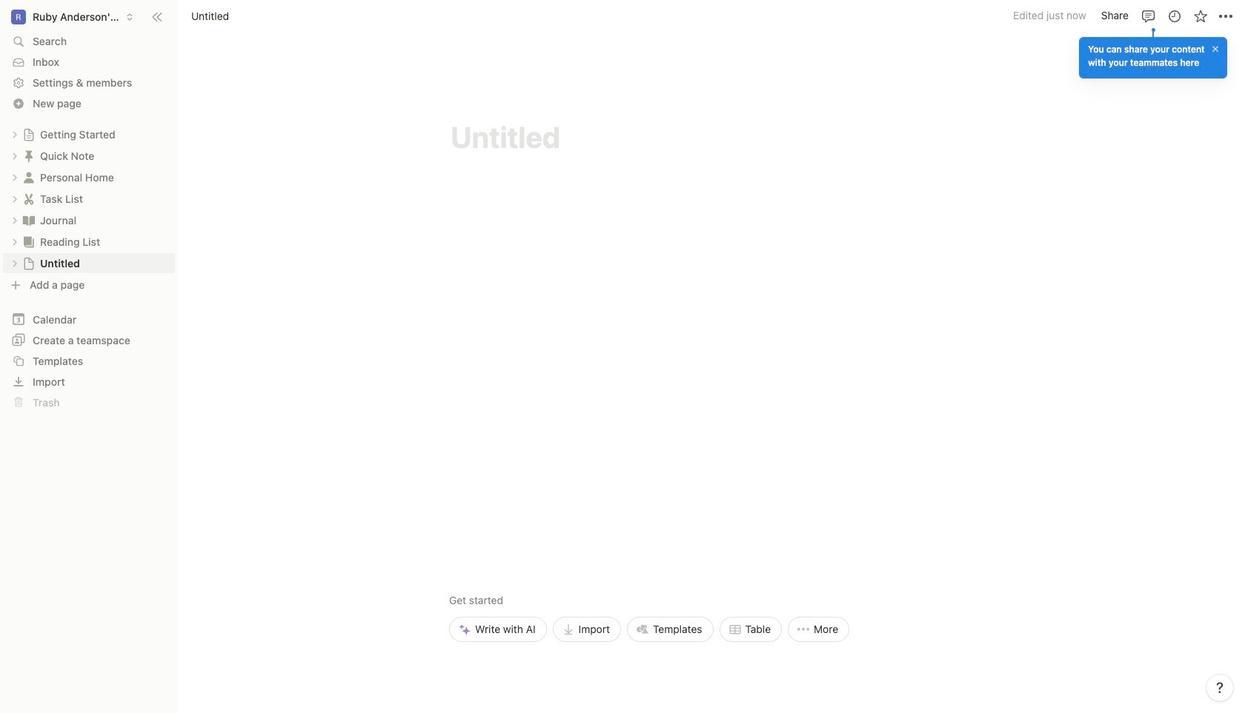 Task type: vqa. For each thing, say whether or not it's contained in the screenshot.
UPDATES ICON
yes



Task type: describe. For each thing, give the bounding box(es) containing it.
comments image
[[1141, 9, 1156, 23]]

updates image
[[1167, 9, 1182, 23]]

6 open image from the top
[[10, 259, 19, 268]]

1 open image from the top
[[10, 130, 19, 139]]

4 open image from the top
[[10, 216, 19, 225]]

5 open image from the top
[[10, 238, 19, 246]]

2 open image from the top
[[10, 152, 19, 160]]

3 open image from the top
[[10, 173, 19, 182]]



Task type: locate. For each thing, give the bounding box(es) containing it.
change page icon image
[[22, 128, 36, 141], [21, 149, 36, 163], [21, 170, 36, 185], [21, 192, 36, 206], [21, 213, 36, 228], [21, 235, 36, 249], [22, 257, 36, 270]]

close sidebar image
[[151, 11, 163, 23]]

open image
[[10, 130, 19, 139], [10, 152, 19, 160], [10, 173, 19, 182], [10, 216, 19, 225], [10, 238, 19, 246], [10, 259, 19, 268]]

open image
[[10, 195, 19, 203]]

menu
[[449, 490, 849, 643]]

favorite image
[[1193, 9, 1208, 23]]



